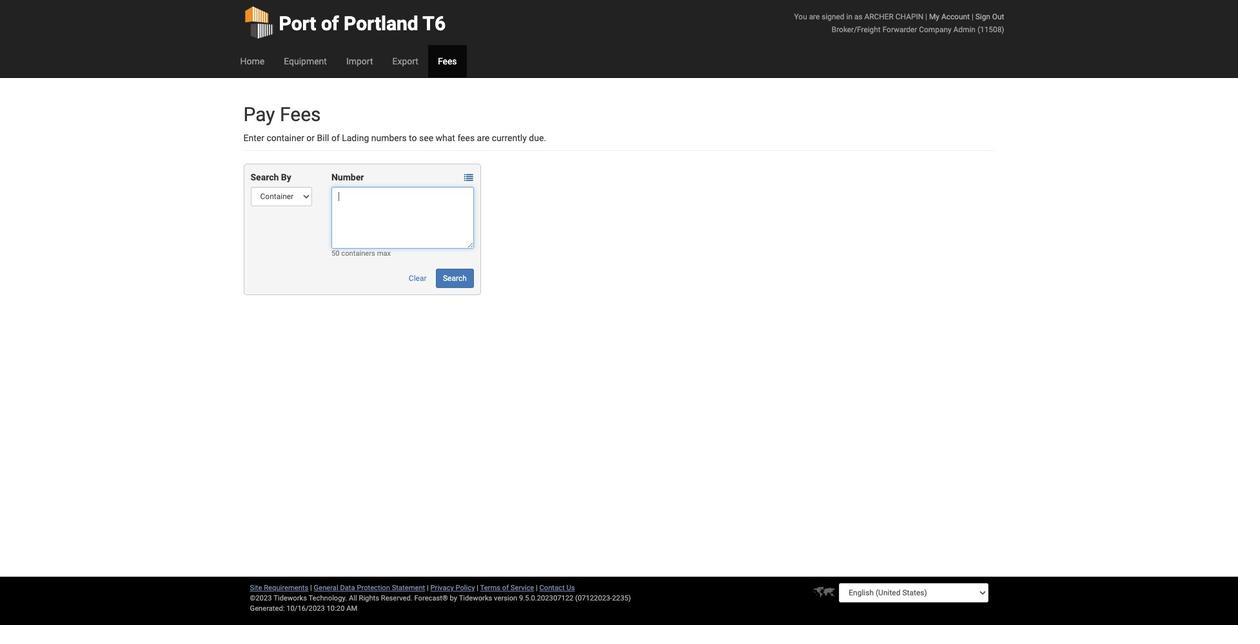 Task type: describe. For each thing, give the bounding box(es) containing it.
contact
[[540, 585, 565, 593]]

show list image
[[464, 174, 473, 183]]

0 vertical spatial of
[[321, 12, 339, 35]]

us
[[567, 585, 575, 593]]

in
[[847, 12, 853, 21]]

equipment button
[[274, 45, 337, 77]]

out
[[993, 12, 1005, 21]]

technology.
[[309, 595, 347, 603]]

equipment
[[284, 56, 327, 66]]

import button
[[337, 45, 383, 77]]

general data protection statement link
[[314, 585, 425, 593]]

see
[[419, 133, 434, 143]]

| up 'forecast®'
[[427, 585, 429, 593]]

export
[[393, 56, 419, 66]]

you are signed in as archer chapin | my account | sign out broker/freight forwarder company admin (11508)
[[795, 12, 1005, 34]]

home button
[[231, 45, 274, 77]]

| left my on the top
[[926, 12, 928, 21]]

site
[[250, 585, 262, 593]]

due.
[[529, 133, 547, 143]]

privacy policy link
[[431, 585, 475, 593]]

| up tideworks
[[477, 585, 479, 593]]

you
[[795, 12, 808, 21]]

sign
[[976, 12, 991, 21]]

service
[[511, 585, 534, 593]]

statement
[[392, 585, 425, 593]]

import
[[346, 56, 373, 66]]

all
[[349, 595, 357, 603]]

are inside you are signed in as archer chapin | my account | sign out broker/freight forwarder company admin (11508)
[[810, 12, 820, 21]]

lading
[[342, 133, 369, 143]]

(11508)
[[978, 25, 1005, 34]]

| up 9.5.0.202307122
[[536, 585, 538, 593]]

by
[[450, 595, 458, 603]]

site requirements | general data protection statement | privacy policy | terms of service | contact us ©2023 tideworks technology. all rights reserved. forecast® by tideworks version 9.5.0.202307122 (07122023-2235) generated: 10/16/2023 10:20 am
[[250, 585, 631, 614]]

port of portland t6 link
[[244, 0, 446, 45]]

10/16/2023
[[287, 605, 325, 614]]

signed
[[822, 12, 845, 21]]

archer
[[865, 12, 894, 21]]

max
[[377, 250, 391, 258]]

10:20
[[327, 605, 345, 614]]

requirements
[[264, 585, 309, 593]]

| left general
[[310, 585, 312, 593]]

search by
[[251, 172, 291, 183]]

version
[[494, 595, 518, 603]]

fees button
[[428, 45, 467, 77]]

admin
[[954, 25, 976, 34]]

reserved.
[[381, 595, 413, 603]]

to
[[409, 133, 417, 143]]

company
[[920, 25, 952, 34]]

search for search by
[[251, 172, 279, 183]]

numbers
[[371, 133, 407, 143]]

terms
[[480, 585, 501, 593]]

sign out link
[[976, 12, 1005, 21]]



Task type: locate. For each thing, give the bounding box(es) containing it.
| left sign
[[972, 12, 974, 21]]

1 horizontal spatial are
[[810, 12, 820, 21]]

port
[[279, 12, 316, 35]]

1 vertical spatial are
[[477, 133, 490, 143]]

terms of service link
[[480, 585, 534, 593]]

general
[[314, 585, 339, 593]]

fees down t6
[[438, 56, 457, 66]]

tideworks
[[459, 595, 493, 603]]

|
[[926, 12, 928, 21], [972, 12, 974, 21], [310, 585, 312, 593], [427, 585, 429, 593], [477, 585, 479, 593], [536, 585, 538, 593]]

search left by
[[251, 172, 279, 183]]

pay fees
[[244, 103, 321, 126]]

©2023 tideworks
[[250, 595, 307, 603]]

or
[[307, 133, 315, 143]]

portland
[[344, 12, 419, 35]]

site requirements link
[[250, 585, 309, 593]]

50 containers max
[[332, 250, 391, 258]]

port of portland t6
[[279, 12, 446, 35]]

containers
[[342, 250, 375, 258]]

0 vertical spatial search
[[251, 172, 279, 183]]

privacy
[[431, 585, 454, 593]]

2235)
[[613, 595, 631, 603]]

what
[[436, 133, 455, 143]]

search for search
[[443, 274, 467, 283]]

1 vertical spatial of
[[332, 133, 340, 143]]

1 vertical spatial search
[[443, 274, 467, 283]]

currently
[[492, 133, 527, 143]]

as
[[855, 12, 863, 21]]

0 horizontal spatial fees
[[280, 103, 321, 126]]

search button
[[436, 269, 474, 288]]

of
[[321, 12, 339, 35], [332, 133, 340, 143], [502, 585, 509, 593]]

t6
[[423, 12, 446, 35]]

are right fees
[[477, 133, 490, 143]]

forwarder
[[883, 25, 918, 34]]

bill
[[317, 133, 329, 143]]

protection
[[357, 585, 390, 593]]

enter container or bill of lading numbers to see what fees are currently due.
[[244, 133, 547, 143]]

export button
[[383, 45, 428, 77]]

(07122023-
[[576, 595, 613, 603]]

enter
[[244, 133, 264, 143]]

0 horizontal spatial are
[[477, 133, 490, 143]]

of right port
[[321, 12, 339, 35]]

home
[[240, 56, 265, 66]]

0 vertical spatial are
[[810, 12, 820, 21]]

my account link
[[930, 12, 970, 21]]

of right bill
[[332, 133, 340, 143]]

search
[[251, 172, 279, 183], [443, 274, 467, 283]]

forecast®
[[415, 595, 448, 603]]

of inside site requirements | general data protection statement | privacy policy | terms of service | contact us ©2023 tideworks technology. all rights reserved. forecast® by tideworks version 9.5.0.202307122 (07122023-2235) generated: 10/16/2023 10:20 am
[[502, 585, 509, 593]]

account
[[942, 12, 970, 21]]

policy
[[456, 585, 475, 593]]

2 vertical spatial of
[[502, 585, 509, 593]]

0 horizontal spatial search
[[251, 172, 279, 183]]

fees
[[458, 133, 475, 143]]

clear button
[[402, 269, 434, 288]]

1 vertical spatial fees
[[280, 103, 321, 126]]

clear
[[409, 274, 427, 283]]

number
[[332, 172, 364, 183]]

data
[[340, 585, 355, 593]]

search right clear
[[443, 274, 467, 283]]

fees inside popup button
[[438, 56, 457, 66]]

9.5.0.202307122
[[519, 595, 574, 603]]

pay
[[244, 103, 275, 126]]

are right you
[[810, 12, 820, 21]]

am
[[347, 605, 358, 614]]

contact us link
[[540, 585, 575, 593]]

container
[[267, 133, 304, 143]]

fees up the or
[[280, 103, 321, 126]]

chapin
[[896, 12, 924, 21]]

fees
[[438, 56, 457, 66], [280, 103, 321, 126]]

50
[[332, 250, 340, 258]]

generated:
[[250, 605, 285, 614]]

broker/freight
[[832, 25, 881, 34]]

of up version
[[502, 585, 509, 593]]

my
[[930, 12, 940, 21]]

Number text field
[[332, 187, 474, 249]]

search inside button
[[443, 274, 467, 283]]

by
[[281, 172, 291, 183]]

rights
[[359, 595, 379, 603]]

0 vertical spatial fees
[[438, 56, 457, 66]]

are
[[810, 12, 820, 21], [477, 133, 490, 143]]

1 horizontal spatial fees
[[438, 56, 457, 66]]

1 horizontal spatial search
[[443, 274, 467, 283]]



Task type: vqa. For each thing, say whether or not it's contained in the screenshot.
Enter container or Bill of Lading numbers to see what fees are currently due.
yes



